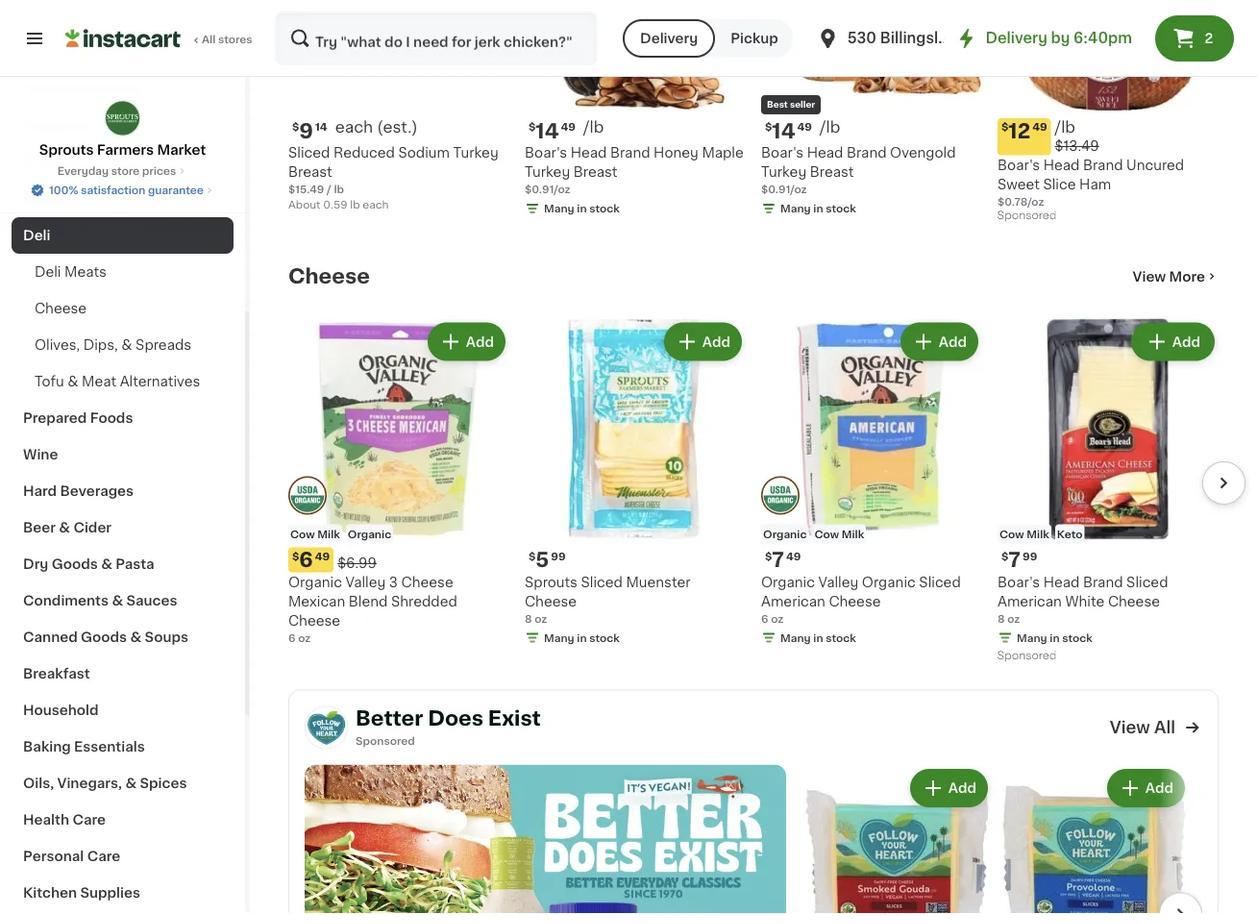 Task type: locate. For each thing, give the bounding box(es) containing it.
2 horizontal spatial turkey
[[762, 165, 807, 179]]

99 inside '$ 5 99'
[[551, 551, 566, 562]]

oils, vinegars, & spices
[[23, 778, 187, 791]]

6
[[299, 550, 313, 570], [762, 613, 769, 624], [289, 633, 296, 643]]

49
[[561, 122, 576, 132], [798, 122, 813, 132], [1033, 122, 1048, 132], [315, 551, 330, 562], [787, 551, 801, 562]]

in inside product group
[[577, 633, 587, 643]]

brand
[[611, 146, 651, 160], [847, 146, 887, 160], [1084, 158, 1124, 172], [1084, 575, 1124, 589]]

breast up $15.49
[[289, 165, 332, 179]]

goods down beer & cider
[[52, 558, 98, 572]]

boar's down $ 14 49 /lb
[[762, 146, 804, 160]]

in for oz
[[577, 633, 587, 643]]

head up slice
[[1044, 158, 1080, 172]]

2 /lb from the left
[[820, 119, 841, 135]]

delivery
[[986, 31, 1048, 45], [641, 32, 698, 45]]

item carousel region containing 9
[[262, 0, 1246, 234]]

each up reduced
[[335, 119, 373, 135]]

many in stock down 'sprouts sliced muenster cheese 8 oz'
[[544, 633, 620, 643]]

6:40pm
[[1074, 31, 1133, 45]]

2 $14.49 per pound element from the left
[[762, 118, 983, 143]]

cheese link
[[289, 265, 370, 288], [12, 291, 234, 327]]

2 valley from the left
[[819, 575, 859, 589]]

stock down boar's head brand ovengold turkey breast $0.91/oz on the top of the page
[[826, 203, 857, 214]]

delivery inside "button"
[[641, 32, 698, 45]]

2 horizontal spatial milk
[[1027, 529, 1050, 539]]

49 down cow milk organic
[[315, 551, 330, 562]]

personal
[[23, 851, 84, 864]]

many in stock
[[544, 203, 620, 214], [781, 203, 857, 214], [544, 633, 620, 643], [781, 633, 857, 643], [1017, 633, 1093, 643]]

white
[[1066, 595, 1105, 608]]

product group
[[998, 0, 1219, 226], [289, 319, 510, 646], [525, 319, 746, 650], [762, 319, 983, 650], [998, 319, 1219, 667], [803, 765, 992, 915], [1000, 765, 1190, 915]]

goods for canned
[[81, 631, 127, 645]]

frozen link
[[12, 145, 234, 181]]

mexican
[[289, 595, 345, 608]]

$ 14 49 /lb
[[766, 119, 841, 141]]

organic up mexican
[[289, 575, 342, 589]]

8 inside boar's head brand sliced american white cheese 8 oz
[[998, 613, 1005, 624]]

valley inside organic valley organic sliced american cheese 6 oz
[[819, 575, 859, 589]]

cheese right white
[[1109, 595, 1161, 608]]

0 vertical spatial deli
[[23, 229, 50, 243]]

0 vertical spatial 6
[[299, 550, 313, 570]]

$ inside $ 6 49
[[292, 551, 299, 562]]

head down $ 14 49 /lb
[[807, 146, 844, 160]]

$13.49
[[1056, 139, 1100, 152]]

7 down organic cow milk
[[773, 550, 785, 570]]

brand up white
[[1084, 575, 1124, 589]]

99 inside $ 7 99
[[1023, 551, 1038, 562]]

99 down cow milk keto
[[1023, 551, 1038, 562]]

49 down seller
[[798, 122, 813, 132]]

household
[[23, 704, 99, 718]]

many in stock for cheese
[[781, 633, 857, 643]]

oz inside 'sprouts sliced muenster cheese 8 oz'
[[535, 613, 548, 624]]

$ for $ 9 14
[[292, 122, 299, 132]]

0 horizontal spatial $0.91/oz
[[525, 184, 571, 195]]

stock for white
[[1063, 633, 1093, 643]]

1 horizontal spatial milk
[[842, 529, 865, 539]]

billingsley
[[881, 31, 957, 45]]

cow milk keto
[[1000, 529, 1083, 539]]

product group containing 6
[[289, 319, 510, 646]]

/lb up $13.49
[[1056, 119, 1076, 135]]

2 sponsored badge image from the top
[[998, 651, 1056, 662]]

meat up snacks
[[23, 83, 59, 97]]

6 inside organic valley organic sliced american cheese 6 oz
[[762, 613, 769, 624]]

boar's inside boar's head brand sliced american white cheese 8 oz
[[998, 575, 1041, 589]]

49 down organic cow milk
[[787, 551, 801, 562]]

1 horizontal spatial turkey
[[525, 165, 570, 179]]

stock down boar's head brand honey maple turkey breast $0.91/oz
[[590, 203, 620, 214]]

99
[[551, 551, 566, 562], [1023, 551, 1038, 562]]

many in stock for oz
[[544, 633, 620, 643]]

deli left meats
[[35, 266, 61, 279]]

0 horizontal spatial valley
[[346, 575, 386, 589]]

milk up $ 6 49 on the left
[[318, 529, 340, 539]]

many in stock for white
[[1017, 633, 1093, 643]]

lb right 0.59
[[350, 200, 360, 210]]

2 horizontal spatial /lb
[[1056, 119, 1076, 135]]

0 horizontal spatial milk
[[318, 529, 340, 539]]

hard beverages link
[[12, 474, 234, 510]]

boar's inside boar's head brand honey maple turkey breast $0.91/oz
[[525, 146, 567, 160]]

organic for milk
[[764, 529, 807, 539]]

49 inside $ 14 49
[[561, 122, 576, 132]]

2 vertical spatial 6
[[289, 633, 296, 643]]

sprouts for sprouts farmers market
[[39, 143, 94, 157]]

3
[[389, 575, 398, 589]]

1 vertical spatial all
[[1155, 720, 1176, 736]]

0 horizontal spatial all
[[202, 34, 216, 45]]

boar's head brand honey maple turkey breast $0.91/oz
[[525, 146, 744, 195]]

7
[[773, 550, 785, 570], [1009, 550, 1021, 570]]

14 down best
[[773, 121, 796, 141]]

many down boar's head brand sliced american white cheese 8 oz
[[1017, 633, 1048, 643]]

$0.91/oz inside boar's head brand ovengold turkey breast $0.91/oz
[[762, 184, 807, 195]]

2 horizontal spatial breast
[[810, 165, 854, 179]]

brand left ovengold
[[847, 146, 887, 160]]

boar's down $ 14 49
[[525, 146, 567, 160]]

1 horizontal spatial 14
[[536, 121, 559, 141]]

1 horizontal spatial breast
[[574, 165, 618, 179]]

breast down $ 14 49
[[574, 165, 618, 179]]

item carousel region containing 6
[[262, 311, 1246, 675]]

delivery left the pickup
[[641, 32, 698, 45]]

sponsored badge image for boar's head brand sliced american white cheese
[[998, 651, 1056, 662]]

0 horizontal spatial lb
[[334, 184, 344, 195]]

olives, dips, & spreads link
[[12, 327, 234, 364]]

3 breast from the left
[[810, 165, 854, 179]]

organic down organic cow milk
[[862, 575, 916, 589]]

care down vinegars,
[[72, 814, 106, 828]]

care
[[72, 814, 106, 828], [87, 851, 120, 864]]

49 up boar's head brand honey maple turkey breast $0.91/oz
[[561, 122, 576, 132]]

$0.78/oz
[[998, 196, 1045, 207]]

8
[[525, 613, 532, 624], [998, 613, 1005, 624]]

6 down mexican
[[289, 633, 296, 643]]

1 horizontal spatial american
[[998, 595, 1063, 608]]

14 for $ 14 49 /lb
[[773, 121, 796, 141]]

delivery left the "by"
[[986, 31, 1048, 45]]

2 vertical spatial item carousel region
[[787, 765, 1258, 915]]

add button
[[430, 324, 504, 359], [666, 324, 741, 359], [903, 324, 977, 359], [1139, 324, 1214, 359], [912, 771, 987, 805], [1110, 771, 1184, 805]]

14 for $ 14 49
[[536, 121, 559, 141]]

sliced reduced sodium turkey breast $15.49 / lb about 0.59 lb each
[[289, 146, 499, 210]]

$ inside '$ 12 49 /lb $13.49 boar's head brand uncured sweet slice ham $0.78/oz'
[[1002, 122, 1009, 132]]

$ inside $ 7 49
[[766, 551, 773, 562]]

6 down $ 7 49 at the bottom of page
[[762, 613, 769, 624]]

12
[[1009, 121, 1031, 141]]

snacks & candy
[[23, 120, 137, 133]]

in down organic valley organic sliced american cheese 6 oz
[[814, 633, 824, 643]]

many down organic valley organic sliced american cheese 6 oz
[[781, 633, 811, 643]]

meat down dips,
[[82, 376, 116, 389]]

9
[[299, 121, 313, 141]]

0 horizontal spatial 8
[[525, 613, 532, 624]]

american down $ 7 99
[[998, 595, 1063, 608]]

3 milk from the left
[[1027, 529, 1050, 539]]

organic cow milk
[[764, 529, 865, 539]]

6 up mexican
[[299, 550, 313, 570]]

2 horizontal spatial 14
[[773, 121, 796, 141]]

cheese down organic cow milk
[[829, 595, 881, 608]]

item carousel region
[[262, 0, 1246, 234], [262, 311, 1246, 675], [787, 765, 1258, 915]]

0 vertical spatial all
[[202, 34, 216, 45]]

0 vertical spatial lb
[[334, 184, 344, 195]]

$14.49 per pound element up boar's head brand ovengold turkey breast $0.91/oz on the top of the page
[[762, 118, 983, 143]]

head inside boar's head brand sliced american white cheese 8 oz
[[1044, 575, 1080, 589]]

1 vertical spatial meat
[[82, 376, 116, 389]]

cheese up olives,
[[35, 302, 87, 316]]

$14.49 per pound element for ovengold
[[762, 118, 983, 143]]

1 vertical spatial 6
[[762, 613, 769, 624]]

turkey inside boar's head brand ovengold turkey breast $0.91/oz
[[762, 165, 807, 179]]

3 /lb from the left
[[1056, 119, 1076, 135]]

1 horizontal spatial /lb
[[820, 119, 841, 135]]

brand for ovengold
[[847, 146, 887, 160]]

/lb for 12
[[1056, 119, 1076, 135]]

8 down '$ 5 99'
[[525, 613, 532, 624]]

1 horizontal spatial lb
[[350, 200, 360, 210]]

milk up organic valley organic sliced american cheese 6 oz
[[842, 529, 865, 539]]

each right 0.59
[[363, 200, 389, 210]]

deli for deli meats
[[35, 266, 61, 279]]

1 valley from the left
[[346, 575, 386, 589]]

oz down "5"
[[535, 613, 548, 624]]

cow up $ 7 99
[[1000, 529, 1025, 539]]

2 breast from the left
[[574, 165, 618, 179]]

$0.91/oz down $ 14 49
[[525, 184, 571, 195]]

item badge image
[[289, 477, 327, 515]]

vinegars,
[[57, 778, 122, 791]]

1 vertical spatial item carousel region
[[262, 311, 1246, 675]]

canned
[[23, 631, 78, 645]]

& left the sauces
[[112, 595, 123, 608]]

ham
[[1080, 177, 1112, 191]]

satisfaction
[[81, 185, 145, 196]]

cheese link down 0.59
[[289, 265, 370, 288]]

head inside '$ 12 49 /lb $13.49 boar's head brand uncured sweet slice ham $0.78/oz'
[[1044, 158, 1080, 172]]

& right dips,
[[121, 339, 132, 352]]

valley down organic cow milk
[[819, 575, 859, 589]]

0 vertical spatial item carousel region
[[262, 0, 1246, 234]]

1 $0.91/oz from the left
[[525, 184, 571, 195]]

49 for 14
[[561, 122, 576, 132]]

organic for 3
[[289, 575, 342, 589]]

boar's up sweet
[[998, 158, 1041, 172]]

$14.49 per pound element up boar's head brand honey maple turkey breast $0.91/oz
[[525, 118, 746, 143]]

many in stock down boar's head brand honey maple turkey breast $0.91/oz
[[544, 203, 620, 214]]

tofu
[[35, 376, 64, 389]]

8 down $ 7 99
[[998, 613, 1005, 624]]

oz inside organic valley organic sliced american cheese 6 oz
[[771, 613, 784, 624]]

2 7 from the left
[[1009, 550, 1021, 570]]

1 horizontal spatial 8
[[998, 613, 1005, 624]]

valley inside "organic valley 3 cheese mexican blend shredded cheese 6 oz"
[[346, 575, 386, 589]]

$ for $ 7 49
[[766, 551, 773, 562]]

Search field
[[277, 13, 596, 63]]

0 horizontal spatial 6
[[289, 633, 296, 643]]

many for cheese
[[781, 633, 811, 643]]

honey
[[654, 146, 699, 160]]

alternatives
[[120, 376, 200, 389]]

$ inside $ 14 49 /lb
[[766, 122, 773, 132]]

each (est.)
[[335, 119, 418, 135]]

0 horizontal spatial meat
[[23, 83, 59, 97]]

0 horizontal spatial sprouts
[[39, 143, 94, 157]]

deli inside deli link
[[23, 229, 50, 243]]

boar's for boar's head brand honey maple turkey breast
[[525, 146, 567, 160]]

milk for cow milk keto
[[1027, 529, 1050, 539]]

oz down mexican
[[298, 633, 311, 643]]

& right tofu
[[68, 376, 78, 389]]

$ inside $ 14 49
[[529, 122, 536, 132]]

$ inside $ 9 14
[[292, 122, 299, 132]]

sprouts farmers market logo image
[[104, 100, 141, 137]]

1 8 from the left
[[525, 613, 532, 624]]

goods down 'condiments & sauces'
[[81, 631, 127, 645]]

head for boar's head brand honey maple turkey breast
[[571, 146, 607, 160]]

head inside boar's head brand ovengold turkey breast $0.91/oz
[[807, 146, 844, 160]]

0 horizontal spatial cheese link
[[12, 291, 234, 327]]

$9.14 each (estimated) element
[[289, 118, 510, 143]]

many in stock down white
[[1017, 633, 1093, 643]]

boar's head brand ovengold turkey breast $0.91/oz
[[762, 146, 956, 195]]

store
[[111, 166, 140, 176]]

1 vertical spatial goods
[[81, 631, 127, 645]]

$
[[292, 122, 299, 132], [529, 122, 536, 132], [766, 122, 773, 132], [1002, 122, 1009, 132], [292, 551, 299, 562], [529, 551, 536, 562], [766, 551, 773, 562], [1002, 551, 1009, 562]]

1 cow from the left
[[290, 529, 315, 539]]

/lb inside '$ 12 49 /lb $13.49 boar's head brand uncured sweet slice ham $0.78/oz'
[[1056, 119, 1076, 135]]

brand inside boar's head brand sliced american white cheese 8 oz
[[1084, 575, 1124, 589]]

brand up ham
[[1084, 158, 1124, 172]]

deli for deli
[[23, 229, 50, 243]]

product group containing 12
[[998, 0, 1219, 226]]

boar's down $ 7 99
[[998, 575, 1041, 589]]

everyday
[[57, 166, 109, 176]]

condiments & sauces
[[23, 595, 177, 608]]

& left spices
[[125, 778, 137, 791]]

1 vertical spatial sponsored badge image
[[998, 651, 1056, 662]]

beverages
[[60, 485, 134, 499]]

tofu & meat alternatives
[[35, 376, 200, 389]]

cow for cow milk keto
[[1000, 529, 1025, 539]]

valley for blend
[[346, 575, 386, 589]]

1 vertical spatial view
[[1111, 720, 1151, 736]]

in down 'sprouts sliced muenster cheese 8 oz'
[[577, 633, 587, 643]]

sprouts inside 'sprouts sliced muenster cheese 8 oz'
[[525, 575, 578, 589]]

milk left keto
[[1027, 529, 1050, 539]]

organic inside "organic valley 3 cheese mexican blend shredded cheese 6 oz"
[[289, 575, 342, 589]]

in down boar's head brand sliced american white cheese 8 oz
[[1051, 633, 1060, 643]]

$ for $ 14 49
[[529, 122, 536, 132]]

item badge image
[[762, 477, 800, 515]]

/lb inside $ 14 49 /lb
[[820, 119, 841, 135]]

0 horizontal spatial 7
[[773, 550, 785, 570]]

brand inside boar's head brand honey maple turkey breast $0.91/oz
[[611, 146, 651, 160]]

instacart logo image
[[65, 27, 181, 50]]

lb right /
[[334, 184, 344, 195]]

$ 7 49
[[766, 550, 801, 570]]

2 8 from the left
[[998, 613, 1005, 624]]

in down boar's head brand honey maple turkey breast $0.91/oz
[[577, 203, 587, 214]]

2 99 from the left
[[1023, 551, 1038, 562]]

$0.91/oz down $ 14 49 /lb
[[762, 184, 807, 195]]

baking
[[23, 741, 71, 754]]

14 inside $ 9 14
[[315, 122, 328, 132]]

dry goods & pasta link
[[12, 547, 234, 583]]

49 inside '$ 12 49 /lb $13.49 boar's head brand uncured sweet slice ham $0.78/oz'
[[1033, 122, 1048, 132]]

1 american from the left
[[762, 595, 826, 608]]

1 horizontal spatial $0.91/oz
[[762, 184, 807, 195]]

1 /lb from the left
[[584, 119, 604, 135]]

49 inside $ 7 49
[[787, 551, 801, 562]]

in down boar's head brand ovengold turkey breast $0.91/oz on the top of the page
[[814, 203, 824, 214]]

cow for cow milk organic
[[290, 529, 315, 539]]

$6.99
[[338, 556, 377, 570]]

head up white
[[1044, 575, 1080, 589]]

5
[[536, 550, 549, 570]]

1 sponsored badge image from the top
[[998, 211, 1056, 222]]

1 vertical spatial deli
[[35, 266, 61, 279]]

follow your heart image
[[305, 706, 348, 750]]

0 horizontal spatial american
[[762, 595, 826, 608]]

in for turkey
[[577, 203, 587, 214]]

add
[[466, 335, 494, 349], [703, 335, 731, 349], [939, 335, 967, 349], [1176, 335, 1204, 349], [949, 781, 977, 795], [1146, 781, 1174, 795]]

hard beverages
[[23, 485, 134, 499]]

many for white
[[1017, 633, 1048, 643]]

1 breast from the left
[[289, 165, 332, 179]]

0 vertical spatial sprouts
[[39, 143, 94, 157]]

1 7 from the left
[[773, 550, 785, 570]]

0 horizontal spatial delivery
[[641, 32, 698, 45]]

/lb right $ 14 49
[[584, 119, 604, 135]]

cheese down 0.59
[[289, 266, 370, 286]]

many down $ 14 49
[[544, 203, 575, 214]]

0 horizontal spatial breast
[[289, 165, 332, 179]]

0 horizontal spatial cow
[[290, 529, 315, 539]]

stock down white
[[1063, 633, 1093, 643]]

brand inside boar's head brand ovengold turkey breast $0.91/oz
[[847, 146, 887, 160]]

2 horizontal spatial cow
[[1000, 529, 1025, 539]]

deli down bakery
[[23, 229, 50, 243]]

stock for turkey
[[590, 203, 620, 214]]

cheese link up olives, dips, & spreads
[[12, 291, 234, 327]]

in for breast
[[814, 203, 824, 214]]

head for boar's head brand sliced american white cheese
[[1044, 575, 1080, 589]]

1 horizontal spatial delivery
[[986, 31, 1048, 45]]

100% satisfaction guarantee
[[49, 185, 204, 196]]

cow up $ 6 49 on the left
[[290, 529, 315, 539]]

dry
[[23, 558, 48, 572]]

breast inside boar's head brand honey maple turkey breast $0.91/oz
[[574, 165, 618, 179]]

many in stock down organic valley organic sliced american cheese 6 oz
[[781, 633, 857, 643]]

meat & seafood
[[23, 83, 135, 97]]

1 horizontal spatial cow
[[815, 529, 840, 539]]

1 milk from the left
[[318, 529, 340, 539]]

1 $14.49 per pound element from the left
[[525, 118, 746, 143]]

$14.49 per pound element
[[525, 118, 746, 143], [762, 118, 983, 143]]

personal care
[[23, 851, 120, 864]]

0 horizontal spatial 14
[[315, 122, 328, 132]]

2 american from the left
[[998, 595, 1063, 608]]

0 vertical spatial cheese link
[[289, 265, 370, 288]]

/
[[327, 184, 332, 195]]

cheese down '$ 5 99'
[[525, 595, 577, 608]]

care inside health care link
[[72, 814, 106, 828]]

care inside personal care link
[[87, 851, 120, 864]]

530 billingsley road
[[848, 31, 1000, 45]]

stock down organic valley organic sliced american cheese 6 oz
[[826, 633, 857, 643]]

1 horizontal spatial valley
[[819, 575, 859, 589]]

0 vertical spatial sponsored badge image
[[998, 211, 1056, 222]]

49 inside $ 6 49
[[315, 551, 330, 562]]

american inside boar's head brand sliced american white cheese 8 oz
[[998, 595, 1063, 608]]

1 vertical spatial each
[[363, 200, 389, 210]]

sauces
[[126, 595, 177, 608]]

1 horizontal spatial all
[[1155, 720, 1176, 736]]

american inside organic valley organic sliced american cheese 6 oz
[[762, 595, 826, 608]]

many for turkey
[[544, 203, 575, 214]]

deli
[[23, 229, 50, 243], [35, 266, 61, 279]]

14 up boar's head brand honey maple turkey breast $0.91/oz
[[536, 121, 559, 141]]

1 99 from the left
[[551, 551, 566, 562]]

cheese
[[289, 266, 370, 286], [35, 302, 87, 316], [402, 575, 454, 589], [525, 595, 577, 608], [829, 595, 881, 608], [1109, 595, 1161, 608], [289, 614, 341, 627]]

american for boar's
[[998, 595, 1063, 608]]

$ inside '$ 5 99'
[[529, 551, 536, 562]]

many down 'sprouts sliced muenster cheese 8 oz'
[[544, 633, 575, 643]]

0 vertical spatial care
[[72, 814, 106, 828]]

care up "supplies"
[[87, 851, 120, 864]]

0 horizontal spatial $14.49 per pound element
[[525, 118, 746, 143]]

head inside boar's head brand honey maple turkey breast $0.91/oz
[[571, 146, 607, 160]]

many down boar's head brand ovengold turkey breast $0.91/oz on the top of the page
[[781, 203, 811, 214]]

2 $0.91/oz from the left
[[762, 184, 807, 195]]

7 down cow milk keto
[[1009, 550, 1021, 570]]

2 horizontal spatial 6
[[762, 613, 769, 624]]

sponsored badge image
[[998, 211, 1056, 222], [998, 651, 1056, 662]]

$14.49 per pound element for honey
[[525, 118, 746, 143]]

0 horizontal spatial 99
[[551, 551, 566, 562]]

meat & seafood link
[[12, 72, 234, 108]]

brand left honey
[[611, 146, 651, 160]]

sliced inside organic valley organic sliced american cheese 6 oz
[[920, 575, 961, 589]]

boar's for boar's head brand sliced american white cheese
[[998, 575, 1041, 589]]

many in stock for breast
[[781, 203, 857, 214]]

0 vertical spatial view
[[1133, 270, 1167, 283]]

None search field
[[275, 12, 598, 65]]

valley up blend
[[346, 575, 386, 589]]

dips,
[[84, 339, 118, 352]]

all
[[202, 34, 216, 45], [1155, 720, 1176, 736]]

0 horizontal spatial turkey
[[453, 146, 499, 160]]

delivery by 6:40pm
[[986, 31, 1133, 45]]

49 for boar's head brand uncured sweet slice ham
[[1033, 122, 1048, 132]]

49 inside $ 14 49 /lb
[[798, 122, 813, 132]]

candy
[[91, 120, 137, 133]]

deli inside deli meats link
[[35, 266, 61, 279]]

condiments
[[23, 595, 109, 608]]

1 vertical spatial cheese link
[[12, 291, 234, 327]]

$ 9 14
[[292, 121, 328, 141]]

$ 5 99
[[529, 550, 566, 570]]

turkey right sodium
[[453, 146, 499, 160]]

1 horizontal spatial 99
[[1023, 551, 1038, 562]]

breast down $ 14 49 /lb
[[810, 165, 854, 179]]

$ inside $ 7 99
[[1002, 551, 1009, 562]]

1 horizontal spatial sprouts
[[525, 575, 578, 589]]

head
[[571, 146, 607, 160], [807, 146, 844, 160], [1044, 158, 1080, 172], [1044, 575, 1080, 589]]

meats
[[64, 266, 107, 279]]

1 vertical spatial care
[[87, 851, 120, 864]]

99 right "5"
[[551, 551, 566, 562]]

does
[[428, 708, 484, 729]]

0 vertical spatial goods
[[52, 558, 98, 572]]

olives,
[[35, 339, 80, 352]]

stock down 'sprouts sliced muenster cheese 8 oz'
[[590, 633, 620, 643]]

head down $ 14 49
[[571, 146, 607, 160]]

1 vertical spatial sprouts
[[525, 575, 578, 589]]

0 horizontal spatial /lb
[[584, 119, 604, 135]]

boar's inside boar's head brand ovengold turkey breast $0.91/oz
[[762, 146, 804, 160]]

49 right 12
[[1033, 122, 1048, 132]]

market
[[157, 143, 206, 157]]

3 cow from the left
[[1000, 529, 1025, 539]]

1 horizontal spatial 7
[[1009, 550, 1021, 570]]

nsored
[[377, 736, 415, 746]]

7 for organic valley organic sliced american cheese
[[773, 550, 785, 570]]

1 horizontal spatial $14.49 per pound element
[[762, 118, 983, 143]]

14 inside $ 14 49 /lb
[[773, 121, 796, 141]]



Task type: describe. For each thing, give the bounding box(es) containing it.
100% satisfaction guarantee button
[[30, 179, 215, 198]]

8 inside 'sprouts sliced muenster cheese 8 oz'
[[525, 613, 532, 624]]

in for cheese
[[814, 633, 824, 643]]

prepared foods link
[[12, 401, 234, 437]]

turkey inside sliced reduced sodium turkey breast $15.49 / lb about 0.59 lb each
[[453, 146, 499, 160]]

sliced inside 'sprouts sliced muenster cheese 8 oz'
[[581, 575, 623, 589]]

condiments & sauces link
[[12, 583, 234, 620]]

dry goods & pasta
[[23, 558, 154, 572]]

beer
[[23, 522, 56, 535]]

cheese inside boar's head brand sliced american white cheese 8 oz
[[1109, 595, 1161, 608]]

brand for sliced
[[1084, 575, 1124, 589]]

deli meats link
[[12, 254, 234, 291]]

care for health care
[[72, 814, 106, 828]]

view more
[[1133, 270, 1206, 283]]

health care link
[[12, 803, 234, 839]]

snacks & candy link
[[12, 108, 234, 145]]

health
[[23, 814, 69, 828]]

bakery
[[23, 193, 72, 206]]

1 vertical spatial lb
[[350, 200, 360, 210]]

breast inside sliced reduced sodium turkey breast $15.49 / lb about 0.59 lb each
[[289, 165, 332, 179]]

seller
[[790, 100, 816, 109]]

oils, vinegars, & spices link
[[12, 766, 234, 803]]

farmers
[[97, 143, 154, 157]]

$ for $ 6 49
[[292, 551, 299, 562]]

0 vertical spatial meat
[[23, 83, 59, 97]]

pickup button
[[716, 19, 794, 58]]

baking essentials
[[23, 741, 145, 754]]

many in stock for turkey
[[544, 203, 620, 214]]

(est.)
[[377, 119, 418, 135]]

keto
[[1058, 529, 1083, 539]]

0 vertical spatial each
[[335, 119, 373, 135]]

guarantee
[[148, 185, 204, 196]]

american for organic
[[762, 595, 826, 608]]

best seller
[[767, 100, 816, 109]]

valley for cheese
[[819, 575, 859, 589]]

$ 6 49
[[292, 550, 330, 570]]

$ for $ 12 49 /lb $13.49 boar's head brand uncured sweet slice ham $0.78/oz
[[1002, 122, 1009, 132]]

1 horizontal spatial meat
[[82, 376, 116, 389]]

in for white
[[1051, 633, 1060, 643]]

sliced inside sliced reduced sodium turkey breast $15.49 / lb about 0.59 lb each
[[289, 146, 330, 160]]

prepared foods
[[23, 412, 133, 426]]

household link
[[12, 693, 234, 729]]

delivery by 6:40pm link
[[955, 27, 1133, 50]]

brand inside '$ 12 49 /lb $13.49 boar's head brand uncured sweet slice ham $0.78/oz'
[[1084, 158, 1124, 172]]

cider
[[73, 522, 112, 535]]

& left candy
[[77, 120, 88, 133]]

49 for 6
[[315, 551, 330, 562]]

cheese up shredded at bottom
[[402, 575, 454, 589]]

kitchen
[[23, 887, 77, 901]]

& right beer
[[59, 522, 70, 535]]

blend
[[349, 595, 388, 608]]

cheese inside 'sprouts sliced muenster cheese 8 oz'
[[525, 595, 577, 608]]

pasta
[[116, 558, 154, 572]]

tofu & meat alternatives link
[[12, 364, 234, 401]]

boar's inside '$ 12 49 /lb $13.49 boar's head brand uncured sweet slice ham $0.78/oz'
[[998, 158, 1041, 172]]

ovengold
[[891, 146, 956, 160]]

oz inside boar's head brand sliced american white cheese 8 oz
[[1008, 613, 1021, 624]]

breast inside boar's head brand ovengold turkey breast $0.91/oz
[[810, 165, 854, 179]]

goods for dry
[[52, 558, 98, 572]]

organic valley organic sliced american cheese 6 oz
[[762, 575, 961, 624]]

turkey inside boar's head brand honey maple turkey breast $0.91/oz
[[525, 165, 570, 179]]

better does exist spo nsored
[[356, 708, 541, 746]]

better does exist image
[[305, 765, 787, 915]]

kitchen supplies
[[23, 887, 140, 901]]

stock for oz
[[590, 633, 620, 643]]

49 for 7
[[787, 551, 801, 562]]

100%
[[49, 185, 78, 196]]

6 inside "organic valley 3 cheese mexican blend shredded cheese 6 oz"
[[289, 633, 296, 643]]

snacks
[[23, 120, 73, 133]]

$12.49 per pound original price: $13.49 element
[[998, 118, 1219, 155]]

1 horizontal spatial 6
[[299, 550, 313, 570]]

$ for $ 7 99
[[1002, 551, 1009, 562]]

0.59
[[323, 200, 348, 210]]

sprouts farmers market
[[39, 143, 206, 157]]

530
[[848, 31, 877, 45]]

2 milk from the left
[[842, 529, 865, 539]]

$ for $ 14 49 /lb
[[766, 122, 773, 132]]

soups
[[145, 631, 188, 645]]

shredded
[[391, 595, 458, 608]]

boar's for boar's head brand ovengold turkey breast
[[762, 146, 804, 160]]

by
[[1052, 31, 1071, 45]]

$0.91/oz inside boar's head brand honey maple turkey breast $0.91/oz
[[525, 184, 571, 195]]

care for personal care
[[87, 851, 120, 864]]

oz inside "organic valley 3 cheese mexican blend shredded cheese 6 oz"
[[298, 633, 311, 643]]

reduced
[[334, 146, 395, 160]]

better
[[356, 708, 423, 729]]

product group containing 5
[[525, 319, 746, 650]]

beer & cider
[[23, 522, 112, 535]]

canned goods & soups link
[[12, 620, 234, 656]]

boar's head brand sliced american white cheese 8 oz
[[998, 575, 1169, 624]]

each inside sliced reduced sodium turkey breast $15.49 / lb about 0.59 lb each
[[363, 200, 389, 210]]

best
[[767, 100, 788, 109]]

foods
[[90, 412, 133, 426]]

stock for breast
[[826, 203, 857, 214]]

seafood
[[76, 83, 135, 97]]

/lb for 14
[[820, 119, 841, 135]]

stores
[[218, 34, 253, 45]]

delivery for delivery
[[641, 32, 698, 45]]

about
[[289, 200, 321, 210]]

sliced inside boar's head brand sliced american white cheese 8 oz
[[1127, 575, 1169, 589]]

sweet
[[998, 177, 1040, 191]]

item carousel region containing add
[[787, 765, 1258, 915]]

prices
[[142, 166, 176, 176]]

brand for honey
[[611, 146, 651, 160]]

muenster
[[626, 575, 691, 589]]

stock for cheese
[[826, 633, 857, 643]]

spices
[[140, 778, 187, 791]]

delivery for delivery by 6:40pm
[[986, 31, 1048, 45]]

service type group
[[623, 19, 794, 58]]

organic valley 3 cheese mexican blend shredded cheese 6 oz
[[289, 575, 458, 643]]

personal care link
[[12, 839, 234, 876]]

health care
[[23, 814, 106, 828]]

spo
[[356, 736, 377, 746]]

view for view more
[[1133, 270, 1167, 283]]

baking essentials link
[[12, 729, 234, 766]]

sprouts sliced muenster cheese 8 oz
[[525, 575, 691, 624]]

everyday store prices
[[57, 166, 176, 176]]

hard
[[23, 485, 57, 499]]

sponsored badge image for boar's head brand uncured sweet slice ham
[[998, 211, 1056, 222]]

$15.49
[[289, 184, 324, 195]]

milk for cow milk organic
[[318, 529, 340, 539]]

cheese down mexican
[[289, 614, 341, 627]]

frozen
[[23, 156, 70, 170]]

99 for 5
[[551, 551, 566, 562]]

organic up $6.99
[[348, 529, 392, 539]]

& inside "link"
[[121, 339, 132, 352]]

head for boar's head brand ovengold turkey breast
[[807, 146, 844, 160]]

all stores link
[[65, 12, 254, 65]]

supplies
[[80, 887, 140, 901]]

many for oz
[[544, 633, 575, 643]]

& left pasta at the bottom left of page
[[101, 558, 112, 572]]

view more link
[[1133, 267, 1219, 286]]

view for view all
[[1111, 720, 1151, 736]]

1 horizontal spatial cheese link
[[289, 265, 370, 288]]

organic for organic
[[762, 575, 815, 589]]

7 for boar's head brand sliced american white cheese
[[1009, 550, 1021, 570]]

2
[[1205, 32, 1214, 45]]

prepared
[[23, 412, 87, 426]]

& left soups
[[130, 631, 142, 645]]

exist
[[488, 708, 541, 729]]

$ for $ 5 99
[[529, 551, 536, 562]]

& left the seafood
[[62, 83, 73, 97]]

cow milk organic
[[290, 529, 392, 539]]

2 cow from the left
[[815, 529, 840, 539]]

everyday store prices link
[[57, 163, 188, 179]]

cheese inside cheese link
[[35, 302, 87, 316]]

many for breast
[[781, 203, 811, 214]]

cheese inside organic valley organic sliced american cheese 6 oz
[[829, 595, 881, 608]]

99 for 7
[[1023, 551, 1038, 562]]

sprouts for sprouts sliced muenster cheese 8 oz
[[525, 575, 578, 589]]

$6.49 original price: $6.99 element
[[289, 548, 510, 573]]



Task type: vqa. For each thing, say whether or not it's contained in the screenshot.
the rightmost at
no



